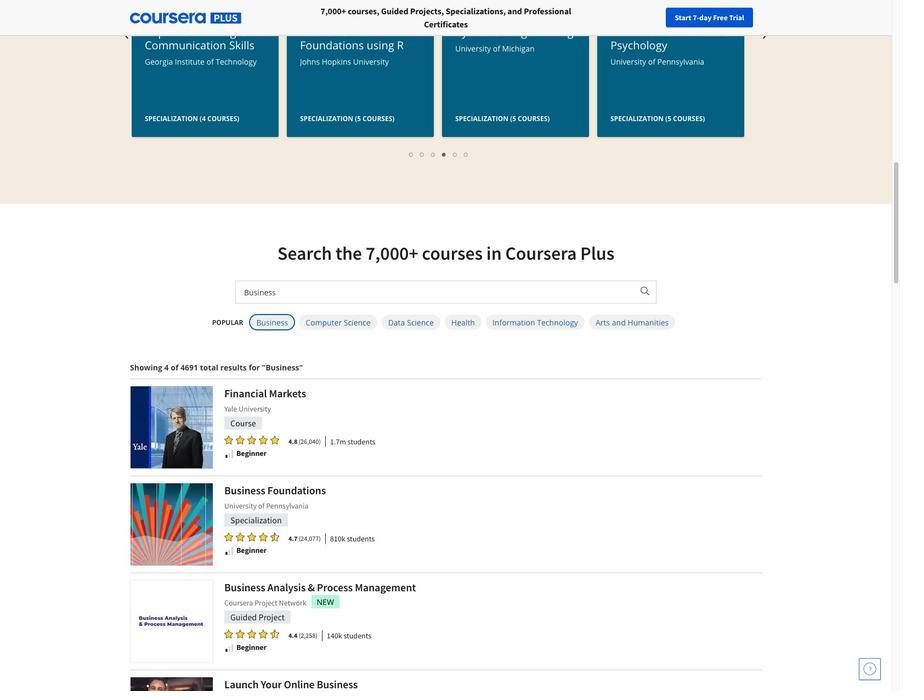 Task type: describe. For each thing, give the bounding box(es) containing it.
financial
[[224, 387, 267, 400]]

coursera plus image
[[130, 13, 241, 24]]

3 inside python 3 programming university of michigan
[[494, 25, 501, 39]]

financial markets by yale university image
[[131, 387, 213, 469]]

johns
[[300, 56, 320, 67]]

markets
[[269, 387, 306, 400]]

7-
[[693, 13, 699, 22]]

foundations of positive psychology . university of pennsylvania. specialization (5 courses) element
[[597, 0, 744, 223]]

3 inside "3" button
[[431, 149, 436, 160]]

foundations inside data science: foundations using r johns hopkins university
[[300, 38, 364, 53]]

results
[[220, 363, 247, 373]]

plus
[[580, 242, 614, 265]]

list containing 1
[[137, 148, 741, 161]]

projects,
[[410, 5, 444, 16]]

(2,258)
[[299, 632, 318, 640]]

4691
[[180, 363, 198, 373]]

university inside business foundations university of pennsylvania specialization
[[224, 501, 257, 511]]

(5 for of
[[510, 114, 516, 123]]

skills
[[229, 38, 255, 53]]

specialization (4 courses)
[[145, 114, 239, 123]]

half filled star image for business analysis & process management
[[270, 629, 279, 639]]

business analysis & process management
[[224, 581, 416, 595]]

python
[[455, 25, 491, 39]]

data science: foundations using r johns hopkins university
[[300, 25, 404, 67]]

beginner level image for business
[[224, 546, 234, 556]]

4.4
[[289, 632, 297, 640]]

new
[[317, 597, 334, 608]]

courses,
[[348, 5, 379, 16]]

business foundations university of pennsylvania specialization
[[224, 484, 326, 526]]

find your new career
[[658, 13, 727, 22]]

specializations,
[[446, 5, 506, 16]]

specialization for communication
[[145, 114, 198, 123]]

specialization for using
[[300, 114, 353, 123]]

university inside foundations of positive psychology university of pennsylvania
[[611, 56, 646, 67]]

specialization (5 courses) for using
[[300, 114, 395, 123]]

business analysis & process management by coursera project network image
[[131, 581, 213, 663]]

health
[[451, 317, 475, 328]]

courses
[[422, 242, 483, 265]]

guided project
[[230, 612, 285, 623]]

information technology
[[493, 317, 578, 328]]

launch your online business by the state university of new york image
[[131, 678, 213, 692]]

(26,040)
[[299, 438, 321, 446]]

6 button
[[461, 148, 472, 161]]

"business"
[[262, 363, 303, 373]]

michigan
[[502, 43, 535, 54]]

business for business analysis & process management
[[224, 581, 265, 595]]

health button
[[445, 315, 482, 330]]

specialization for psychology
[[611, 114, 664, 123]]

university inside financial markets yale university course
[[239, 404, 271, 414]]

new
[[690, 13, 704, 22]]

(4
[[200, 114, 206, 123]]

4 inside button
[[442, 149, 447, 160]]

4.8
[[289, 438, 297, 446]]

georgia
[[145, 56, 173, 67]]

improve your english communication skills georgia institute of technology
[[145, 25, 257, 67]]

1.7m
[[330, 437, 346, 447]]

guided inside 7,000+ courses, guided projects, specializations, and professional certificates
[[381, 5, 408, 16]]

science for data science
[[407, 317, 434, 328]]

810k
[[330, 534, 345, 544]]

university inside data science: foundations using r johns hopkins university
[[353, 56, 389, 67]]

4.7 (24,077)
[[289, 535, 321, 543]]

1 button
[[406, 148, 417, 161]]

improve
[[145, 25, 188, 39]]

students for foundations
[[347, 534, 375, 544]]

improve your english communication skills. georgia institute of technology. specialization (4 courses) element
[[132, 0, 279, 223]]

positive
[[690, 25, 730, 39]]

certificates
[[424, 19, 468, 30]]

2
[[420, 149, 425, 160]]

2 vertical spatial students
[[344, 631, 371, 641]]

project for guided
[[259, 612, 285, 623]]

find your new career link
[[653, 11, 732, 25]]

start 7-day free trial button
[[666, 8, 753, 27]]

your
[[190, 25, 214, 39]]

technology inside button
[[537, 317, 578, 328]]

process
[[317, 581, 353, 595]]

help center image
[[863, 663, 877, 676]]

next slide image
[[754, 17, 781, 43]]

popular
[[212, 318, 243, 327]]

analysis
[[267, 581, 306, 595]]

free
[[713, 13, 728, 22]]

pennsylvania inside business foundations university of pennsylvania specialization
[[266, 501, 309, 511]]

of inside python 3 programming university of michigan
[[493, 43, 500, 54]]

yale
[[224, 404, 237, 414]]

of inside "improve your english communication skills georgia institute of technology"
[[207, 56, 214, 67]]

pennsylvania inside foundations of positive psychology university of pennsylvania
[[657, 56, 704, 67]]

arts
[[596, 317, 610, 328]]

previous slide image
[[112, 17, 138, 43]]

140k
[[327, 631, 342, 641]]

data for science:
[[300, 25, 324, 39]]

arts and humanities button
[[589, 315, 675, 330]]

programming
[[503, 25, 574, 39]]

810k students
[[330, 534, 375, 544]]

courses) for skills
[[207, 114, 239, 123]]

and inside 7,000+ courses, guided projects, specializations, and professional certificates
[[508, 5, 522, 16]]

humanities
[[628, 317, 669, 328]]



Task type: locate. For each thing, give the bounding box(es) containing it.
3 beginner from the top
[[236, 643, 267, 653]]

0 horizontal spatial (5
[[355, 114, 361, 123]]

1 vertical spatial project
[[259, 612, 285, 623]]

technology
[[216, 56, 257, 67], [537, 317, 578, 328]]

2 button
[[417, 148, 428, 161]]

0 horizontal spatial pennsylvania
[[266, 501, 309, 511]]

7,000+ inside 7,000+ courses, guided projects, specializations, and professional certificates
[[321, 5, 346, 16]]

business inside button
[[256, 317, 288, 328]]

1 vertical spatial students
[[347, 534, 375, 544]]

students right 140k
[[344, 631, 371, 641]]

and up python 3 programming university of michigan
[[508, 5, 522, 16]]

7,000+
[[321, 5, 346, 16], [366, 242, 418, 265]]

beginner for business
[[236, 546, 267, 556]]

1 horizontal spatial specialization (5 courses)
[[455, 114, 550, 123]]

1
[[409, 149, 414, 160]]

guided right courses, at the top of the page
[[381, 5, 408, 16]]

python 3 programming university of michigan
[[455, 25, 574, 54]]

filled star image
[[224, 435, 233, 445], [236, 435, 245, 445], [247, 435, 256, 445], [259, 435, 268, 445], [236, 532, 245, 542], [236, 629, 245, 639], [247, 629, 256, 639]]

0 vertical spatial 4
[[442, 149, 447, 160]]

1 vertical spatial half filled star image
[[270, 629, 279, 639]]

and inside button
[[612, 317, 626, 328]]

beginner for financial
[[236, 449, 267, 459]]

1 horizontal spatial science
[[407, 317, 434, 328]]

course
[[230, 418, 256, 429]]

beginner right beginner level image at the left bottom of the page
[[236, 643, 267, 653]]

computer science button
[[299, 315, 377, 330]]

coursera right in
[[505, 242, 577, 265]]

1.7m students
[[330, 437, 375, 447]]

1 horizontal spatial and
[[612, 317, 626, 328]]

foundations down the find
[[611, 25, 674, 39]]

1 beginner level image from the top
[[224, 449, 234, 459]]

0 vertical spatial beginner level image
[[224, 449, 234, 459]]

1 vertical spatial beginner level image
[[224, 546, 234, 556]]

0 horizontal spatial guided
[[230, 612, 257, 623]]

3
[[494, 25, 501, 39], [431, 149, 436, 160]]

career
[[706, 13, 727, 22]]

140k students
[[327, 631, 371, 641]]

science
[[344, 317, 371, 328], [407, 317, 434, 328]]

financial markets yale university course
[[224, 387, 306, 429]]

1 vertical spatial and
[[612, 317, 626, 328]]

0 horizontal spatial specialization (5 courses)
[[300, 114, 395, 123]]

project
[[255, 598, 277, 608], [259, 612, 285, 623]]

of
[[677, 25, 688, 39], [493, 43, 500, 54], [207, 56, 214, 67], [648, 56, 655, 67], [171, 363, 178, 373], [258, 501, 265, 511]]

data science: foundations using r. johns hopkins university. specialization (5 courses) element
[[287, 0, 434, 223]]

students
[[348, 437, 375, 447], [347, 534, 375, 544], [344, 631, 371, 641]]

3 courses) from the left
[[518, 114, 550, 123]]

pennsylvania down positive
[[657, 56, 704, 67]]

0 vertical spatial guided
[[381, 5, 408, 16]]

5 button
[[450, 148, 461, 161]]

1 vertical spatial technology
[[537, 317, 578, 328]]

business for business
[[256, 317, 288, 328]]

3 specialization (5 courses) from the left
[[611, 114, 705, 123]]

start
[[675, 13, 691, 22]]

business inside business foundations university of pennsylvania specialization
[[224, 484, 265, 498]]

2 vertical spatial business
[[224, 581, 265, 595]]

1 horizontal spatial pennsylvania
[[657, 56, 704, 67]]

in
[[486, 242, 502, 265]]

2 courses) from the left
[[363, 114, 395, 123]]

0 vertical spatial data
[[300, 25, 324, 39]]

7,000+ right the
[[366, 242, 418, 265]]

foundations up hopkins
[[300, 38, 364, 53]]

foundations of positive psychology university of pennsylvania
[[611, 25, 730, 67]]

data inside data science: foundations using r johns hopkins university
[[300, 25, 324, 39]]

information technology button
[[486, 315, 585, 330]]

Search the 7,000+ courses in Coursera Plus text field
[[236, 281, 633, 303]]

university inside python 3 programming university of michigan
[[455, 43, 491, 54]]

and right 'arts'
[[612, 317, 626, 328]]

1 horizontal spatial data
[[388, 317, 405, 328]]

0 vertical spatial project
[[255, 598, 277, 608]]

science:
[[327, 25, 368, 39]]

science inside button
[[344, 317, 371, 328]]

hopkins
[[322, 56, 351, 67]]

0 vertical spatial coursera
[[505, 242, 577, 265]]

0 vertical spatial 3
[[494, 25, 501, 39]]

english
[[217, 25, 254, 39]]

data science button
[[382, 315, 440, 330]]

(24,077)
[[299, 535, 321, 543]]

of inside business foundations university of pennsylvania specialization
[[258, 501, 265, 511]]

project down coursera project network
[[259, 612, 285, 623]]

4.4 (2,258)
[[289, 632, 318, 640]]

science inside button
[[407, 317, 434, 328]]

1 vertical spatial 3
[[431, 149, 436, 160]]

1 beginner from the top
[[236, 449, 267, 459]]

institute
[[175, 56, 205, 67]]

science for computer science
[[344, 317, 371, 328]]

arts and humanities
[[596, 317, 669, 328]]

0 vertical spatial students
[[348, 437, 375, 447]]

None search field
[[151, 7, 414, 29]]

coursera
[[505, 242, 577, 265], [224, 598, 253, 608]]

1 vertical spatial guided
[[230, 612, 257, 623]]

science down search the 7,000+ courses in coursera plus text box
[[407, 317, 434, 328]]

2 vertical spatial beginner
[[236, 643, 267, 653]]

1 (5 from the left
[[355, 114, 361, 123]]

beginner down course
[[236, 449, 267, 459]]

(5 for r
[[355, 114, 361, 123]]

trial
[[729, 13, 744, 22]]

1 horizontal spatial 4
[[442, 149, 447, 160]]

1 vertical spatial beginner
[[236, 546, 267, 556]]

filled star image
[[270, 435, 279, 445], [224, 532, 233, 542], [247, 532, 256, 542], [259, 532, 268, 542], [224, 629, 233, 639], [259, 629, 268, 639]]

beginner down business foundations university of pennsylvania specialization
[[236, 546, 267, 556]]

students right 1.7m
[[348, 437, 375, 447]]

6
[[464, 149, 468, 160]]

guided
[[381, 5, 408, 16], [230, 612, 257, 623]]

total
[[200, 363, 218, 373]]

business button
[[250, 315, 295, 330]]

network
[[279, 598, 306, 608]]

beginner level image
[[224, 644, 234, 653]]

coursera project network
[[224, 598, 306, 608]]

(5 inside foundations of positive psychology . university of pennsylvania. specialization (5 courses) element
[[665, 114, 671, 123]]

2 horizontal spatial (5
[[665, 114, 671, 123]]

pennsylvania up 4.7
[[266, 501, 309, 511]]

2 beginner level image from the top
[[224, 546, 234, 556]]

foundations inside foundations of positive psychology university of pennsylvania
[[611, 25, 674, 39]]

4 left 5 button
[[442, 149, 447, 160]]

show notifications image
[[744, 14, 757, 27]]

half filled star image left 4.4
[[270, 629, 279, 639]]

0 horizontal spatial 4
[[164, 363, 169, 373]]

day
[[699, 13, 712, 22]]

1 horizontal spatial (5
[[510, 114, 516, 123]]

0 vertical spatial business
[[256, 317, 288, 328]]

showing
[[130, 363, 162, 373]]

2 science from the left
[[407, 317, 434, 328]]

foundations up 4.7
[[267, 484, 326, 498]]

list
[[137, 148, 741, 161]]

data up johns
[[300, 25, 324, 39]]

search the 7,000+ courses in coursera plus
[[277, 242, 614, 265]]

1 horizontal spatial guided
[[381, 5, 408, 16]]

0 vertical spatial pennsylvania
[[657, 56, 704, 67]]

0 horizontal spatial 3
[[431, 149, 436, 160]]

half filled star image for business foundations
[[270, 532, 279, 542]]

business foundations by university of pennsylvania image
[[131, 484, 213, 566]]

the
[[336, 242, 362, 265]]

0 vertical spatial beginner
[[236, 449, 267, 459]]

showing 4 of 4691 total results for "business"
[[130, 363, 303, 373]]

foundations inside business foundations university of pennsylvania specialization
[[267, 484, 326, 498]]

&
[[308, 581, 315, 595]]

1 horizontal spatial 3
[[494, 25, 501, 39]]

coursera up guided project
[[224, 598, 253, 608]]

search
[[277, 242, 332, 265]]

find
[[658, 13, 672, 22]]

specialization
[[145, 114, 198, 123], [300, 114, 353, 123], [455, 114, 508, 123], [611, 114, 664, 123], [230, 515, 282, 526]]

0 vertical spatial and
[[508, 5, 522, 16]]

specialization (5 courses) for university
[[455, 114, 550, 123]]

data
[[300, 25, 324, 39], [388, 317, 405, 328]]

management
[[355, 581, 416, 595]]

half filled star image left 4.7
[[270, 532, 279, 542]]

r
[[397, 38, 404, 53]]

beginner level image
[[224, 449, 234, 459], [224, 546, 234, 556]]

2 (5 from the left
[[510, 114, 516, 123]]

3 right the python
[[494, 25, 501, 39]]

4
[[442, 149, 447, 160], [164, 363, 169, 373]]

1 vertical spatial pennsylvania
[[266, 501, 309, 511]]

technology down skills
[[216, 56, 257, 67]]

pennsylvania
[[657, 56, 704, 67], [266, 501, 309, 511]]

3 button
[[428, 148, 439, 161]]

professional
[[524, 5, 571, 16]]

project up guided project
[[255, 598, 277, 608]]

0 horizontal spatial and
[[508, 5, 522, 16]]

1 horizontal spatial 7,000+
[[366, 242, 418, 265]]

courses) for r
[[363, 114, 395, 123]]

4.7
[[289, 535, 297, 543]]

1 horizontal spatial coursera
[[505, 242, 577, 265]]

0 vertical spatial technology
[[216, 56, 257, 67]]

1 vertical spatial 7,000+
[[366, 242, 418, 265]]

half filled star image
[[270, 532, 279, 542], [270, 629, 279, 639]]

(5 for university
[[665, 114, 671, 123]]

python 3 programming. university of michigan. specialization (5 courses) element
[[442, 0, 589, 223]]

specialization inside business foundations university of pennsylvania specialization
[[230, 515, 282, 526]]

data for science
[[388, 317, 405, 328]]

0 vertical spatial half filled star image
[[270, 532, 279, 542]]

data inside button
[[388, 317, 405, 328]]

0 horizontal spatial 7,000+
[[321, 5, 346, 16]]

(5
[[355, 114, 361, 123], [510, 114, 516, 123], [665, 114, 671, 123]]

1 half filled star image from the top
[[270, 532, 279, 542]]

2 specialization (5 courses) from the left
[[455, 114, 550, 123]]

0 vertical spatial 7,000+
[[321, 5, 346, 16]]

1 vertical spatial data
[[388, 317, 405, 328]]

1 vertical spatial 4
[[164, 363, 169, 373]]

0 horizontal spatial technology
[[216, 56, 257, 67]]

technology right information on the top
[[537, 317, 578, 328]]

psychology
[[611, 38, 667, 53]]

4 button
[[439, 148, 450, 161]]

data down search the 7,000+ courses in coursera plus text box
[[388, 317, 405, 328]]

project for coursera
[[255, 598, 277, 608]]

7,000+ up science:
[[321, 5, 346, 16]]

4 courses) from the left
[[673, 114, 705, 123]]

courses) for university
[[673, 114, 705, 123]]

students right 810k
[[347, 534, 375, 544]]

2 horizontal spatial specialization (5 courses)
[[611, 114, 705, 123]]

technology inside "improve your english communication skills georgia institute of technology"
[[216, 56, 257, 67]]

science right computer
[[344, 317, 371, 328]]

1 specialization (5 courses) from the left
[[300, 114, 395, 123]]

business for business foundations university of pennsylvania specialization
[[224, 484, 265, 498]]

for
[[249, 363, 260, 373]]

3 (5 from the left
[[665, 114, 671, 123]]

guided down coursera project network
[[230, 612, 257, 623]]

4.8 (26,040)
[[289, 438, 321, 446]]

1 science from the left
[[344, 317, 371, 328]]

4 right showing
[[164, 363, 169, 373]]

specialization for university
[[455, 114, 508, 123]]

beginner level image for financial
[[224, 449, 234, 459]]

(5 inside python 3 programming. university of michigan. specialization (5 courses) element
[[510, 114, 516, 123]]

1 vertical spatial business
[[224, 484, 265, 498]]

(5 inside data science: foundations using r. johns hopkins university. specialization (5 courses) element
[[355, 114, 361, 123]]

data science
[[388, 317, 434, 328]]

7,000+ courses, guided projects, specializations, and professional certificates
[[321, 5, 571, 30]]

specialization (5 courses) for psychology
[[611, 114, 705, 123]]

0 horizontal spatial data
[[300, 25, 324, 39]]

1 courses) from the left
[[207, 114, 239, 123]]

start 7-day free trial
[[675, 13, 744, 22]]

your
[[674, 13, 688, 22]]

2 half filled star image from the top
[[270, 629, 279, 639]]

courses) for of
[[518, 114, 550, 123]]

using
[[367, 38, 394, 53]]

0 horizontal spatial science
[[344, 317, 371, 328]]

1 horizontal spatial technology
[[537, 317, 578, 328]]

students for markets
[[348, 437, 375, 447]]

2 beginner from the top
[[236, 546, 267, 556]]

computer
[[306, 317, 342, 328]]

1 vertical spatial coursera
[[224, 598, 253, 608]]

3 left 4 button
[[431, 149, 436, 160]]

0 horizontal spatial coursera
[[224, 598, 253, 608]]



Task type: vqa. For each thing, say whether or not it's contained in the screenshot.


